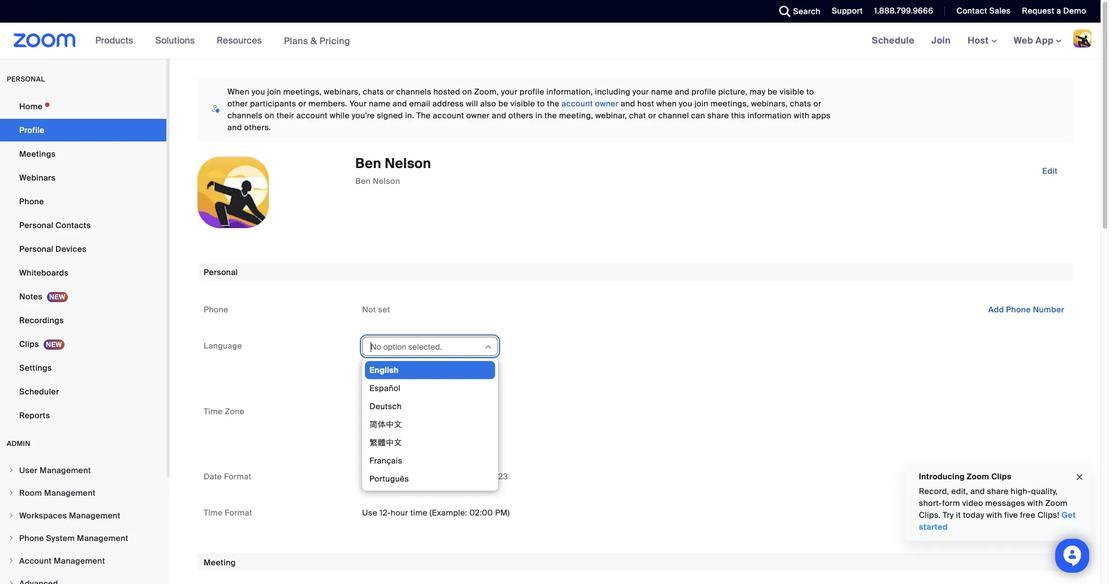 Task type: describe. For each thing, give the bounding box(es) containing it.
get started link
[[919, 510, 1076, 532]]

time for time format
[[204, 508, 223, 518]]

get started
[[919, 510, 1076, 532]]

demo
[[1063, 6, 1087, 16]]

video
[[962, 498, 983, 508]]

edit,
[[951, 486, 968, 496]]

format for date format
[[224, 472, 252, 482]]

english
[[370, 365, 399, 375]]

cancel
[[413, 370, 441, 380]]

will
[[466, 98, 478, 109]]

or down the host
[[648, 110, 656, 121]]

zoom logo image
[[14, 33, 76, 48]]

use 12-hour time (example: 02:00 pm)
[[362, 508, 510, 518]]

join
[[932, 35, 951, 46]]

phone up language
[[204, 304, 228, 315]]

you inside the and host when you join meetings, webinars, chats or channels on their account while you're signed in. the account owner and others in the meeting, webinar, chat or channel can share this information with apps and others.
[[679, 98, 693, 109]]

and host when you join meetings, webinars, chats or channels on their account while you're signed in. the account owner and others in the meeting, webinar, chat or channel can share this information with apps and others.
[[228, 98, 831, 132]]

system
[[46, 533, 75, 543]]

cancel button
[[404, 366, 450, 384]]

their
[[277, 110, 294, 121]]

user
[[19, 465, 38, 475]]

account
[[19, 556, 52, 566]]

notes link
[[0, 285, 166, 308]]

chat
[[629, 110, 646, 121]]

contacts
[[55, 220, 91, 230]]

right image for user management
[[8, 467, 15, 474]]

user photo image
[[198, 157, 269, 228]]

record,
[[919, 486, 949, 496]]

2 edit from the top
[[1042, 508, 1058, 518]]

clips!
[[1038, 510, 1060, 520]]

you inside the when you join meetings, webinars, chats or channels hosted on zoom, your profile information, including your name and profile picture, may be visible to other participants or members. your name and email address will also be visible to the
[[252, 87, 265, 97]]

2 vertical spatial with
[[987, 510, 1002, 520]]

form
[[942, 498, 960, 508]]

channel
[[658, 110, 689, 121]]

a
[[1057, 6, 1061, 16]]

this
[[731, 110, 745, 121]]

reports
[[19, 410, 50, 420]]

signed
[[377, 110, 403, 121]]

1 horizontal spatial be
[[768, 87, 778, 97]]

not
[[362, 304, 376, 315]]

0 horizontal spatial account
[[296, 110, 328, 121]]

you're
[[352, 110, 375, 121]]

profile
[[19, 125, 44, 135]]

address
[[432, 98, 464, 109]]

personal
[[7, 75, 45, 84]]

contact sales
[[957, 6, 1011, 16]]

members.
[[308, 98, 347, 109]]

the
[[416, 110, 431, 121]]

webinars
[[19, 173, 56, 183]]

and down the also
[[492, 110, 506, 121]]

product information navigation
[[87, 23, 359, 59]]

1 ben from the top
[[355, 154, 381, 172]]

banner containing products
[[0, 23, 1101, 59]]

can
[[691, 110, 705, 121]]

join inside the and host when you join meetings, webinars, chats or channels on their account while you're signed in. the account owner and others in the meeting, webinar, chat or channel can share this information with apps and others.
[[695, 98, 709, 109]]

1 edit from the top
[[1042, 166, 1058, 176]]

solutions button
[[155, 23, 200, 59]]

free
[[1020, 510, 1036, 520]]

quality,
[[1031, 486, 1058, 496]]

ben nelson ben nelson
[[355, 154, 431, 186]]

account owner
[[562, 98, 619, 109]]

solutions
[[155, 35, 195, 46]]

user management menu item
[[0, 460, 166, 481]]

owner inside the and host when you join meetings, webinars, chats or channels on their account while you're signed in. the account owner and others in the meeting, webinar, chat or channel can share this information with apps and others.
[[466, 110, 490, 121]]

简体中文
[[370, 419, 402, 430]]

today
[[963, 510, 985, 520]]

0 vertical spatial owner
[[595, 98, 619, 109]]

date format
[[204, 472, 252, 482]]

personal contacts
[[19, 220, 91, 230]]

account management menu item
[[0, 550, 166, 572]]

including
[[595, 87, 630, 97]]

right image for workspaces management
[[8, 512, 15, 519]]

1.888.799.9666
[[874, 6, 933, 16]]

user management
[[19, 465, 91, 475]]

zoom inside record, edit, and share high-quality, short-form video messages with zoom clips. try it today with five free clips!
[[1045, 498, 1068, 508]]

request a demo
[[1022, 6, 1087, 16]]

the inside the and host when you join meetings, webinars, chats or channels on their account while you're signed in. the account owner and others in the meeting, webinar, chat or channel can share this information with apps and others.
[[545, 110, 557, 121]]

share inside record, edit, and share high-quality, short-form video messages with zoom clips. try it today with five free clips!
[[987, 486, 1009, 496]]

0 horizontal spatial to
[[537, 98, 545, 109]]

chats inside the and host when you join meetings, webinars, chats or channels on their account while you're signed in. the account owner and others in the meeting, webinar, chat or channel can share this information with apps and others.
[[790, 98, 811, 109]]

resources button
[[217, 23, 267, 59]]

meeting,
[[559, 110, 593, 121]]

close image
[[1075, 471, 1084, 484]]

clips inside personal menu menu
[[19, 339, 39, 349]]

right image for room management
[[8, 490, 15, 496]]

or up signed
[[386, 87, 394, 97]]

example: 11/14/2023
[[427, 472, 508, 482]]

admin
[[7, 439, 30, 448]]

1 horizontal spatial name
[[651, 87, 673, 97]]

resources
[[217, 35, 262, 46]]

home link
[[0, 95, 166, 118]]

0 vertical spatial zoom
[[967, 471, 989, 482]]

while
[[330, 110, 350, 121]]

time for time zone
[[204, 406, 223, 416]]

2 horizontal spatial account
[[562, 98, 593, 109]]

meeting
[[204, 558, 236, 568]]

phone link
[[0, 190, 166, 213]]

join link
[[923, 23, 959, 59]]

account management
[[19, 556, 105, 566]]

phone system management
[[19, 533, 128, 543]]

the inside the when you join meetings, webinars, chats or channels hosted on zoom, your profile information, including your name and profile picture, may be visible to other participants or members. your name and email address will also be visible to the
[[547, 98, 560, 109]]

2 vertical spatial personal
[[204, 267, 238, 277]]

chats inside the when you join meetings, webinars, chats or channels hosted on zoom, your profile information, including your name and profile picture, may be visible to other participants or members. your name and email address will also be visible to the
[[363, 87, 384, 97]]

1 edit button from the top
[[1033, 162, 1067, 180]]

home
[[19, 101, 43, 111]]

account owner link
[[562, 98, 619, 109]]

app
[[1036, 35, 1054, 46]]

host
[[968, 35, 991, 46]]

schedule
[[872, 35, 915, 46]]

meetings, inside the and host when you join meetings, webinars, chats or channels on their account while you're signed in. the account owner and others in the meeting, webinar, chat or channel can share this information with apps and others.
[[711, 98, 749, 109]]

save for language
[[371, 370, 390, 380]]

join inside the when you join meetings, webinars, chats or channels hosted on zoom, your profile information, including your name and profile picture, may be visible to other participants or members. your name and email address will also be visible to the
[[267, 87, 281, 97]]

clips.
[[919, 510, 941, 520]]

sales
[[990, 6, 1011, 16]]

email
[[409, 98, 430, 109]]

12-
[[380, 508, 391, 518]]

on inside the when you join meetings, webinars, chats or channels hosted on zoom, your profile information, including your name and profile picture, may be visible to other participants or members. your name and email address will also be visible to the
[[462, 87, 472, 97]]

management for workspaces management
[[69, 510, 120, 521]]

products button
[[95, 23, 138, 59]]

high-
[[1011, 486, 1031, 496]]

or left members.
[[298, 98, 306, 109]]

on inside the and host when you join meetings, webinars, chats or channels on their account while you're signed in. the account owner and others in the meeting, webinar, chat or channel can share this information with apps and others.
[[265, 110, 274, 121]]

host
[[637, 98, 654, 109]]

2 your from the left
[[633, 87, 649, 97]]

information
[[748, 110, 792, 121]]

1 vertical spatial visible
[[510, 98, 535, 109]]

deutsch
[[370, 401, 402, 411]]

phone inside menu item
[[19, 533, 44, 543]]

share inside the and host when you join meetings, webinars, chats or channels on their account while you're signed in. the account owner and others in the meeting, webinar, chat or channel can share this information with apps and others.
[[707, 110, 729, 121]]

set
[[378, 304, 390, 315]]

apps
[[812, 110, 831, 121]]

management down workspaces management menu item
[[77, 533, 128, 543]]

management for user management
[[40, 465, 91, 475]]

webinars link
[[0, 166, 166, 189]]

and up when
[[675, 87, 689, 97]]



Task type: locate. For each thing, give the bounding box(es) containing it.
started
[[919, 522, 948, 532]]

1 vertical spatial format
[[225, 508, 252, 518]]

scheduler link
[[0, 380, 166, 403]]

with left apps
[[794, 110, 810, 121]]

2 save button from the top
[[362, 431, 399, 449]]

participants
[[250, 98, 296, 109]]

profile picture image
[[1074, 29, 1092, 48]]

0 horizontal spatial webinars,
[[324, 87, 361, 97]]

right image left account
[[8, 557, 15, 564]]

02:00
[[470, 508, 493, 518]]

1 vertical spatial on
[[265, 110, 274, 121]]

meetings, inside the when you join meetings, webinars, chats or channels hosted on zoom, your profile information, including your name and profile picture, may be visible to other participants or members. your name and email address will also be visible to the
[[283, 87, 322, 97]]

list box
[[365, 361, 495, 584]]

0 vertical spatial nelson
[[385, 154, 431, 172]]

1 vertical spatial be
[[498, 98, 508, 109]]

time left zone
[[204, 406, 223, 416]]

0 vertical spatial be
[[768, 87, 778, 97]]

workspaces management menu item
[[0, 505, 166, 526]]

0 horizontal spatial be
[[498, 98, 508, 109]]

management down room management menu item
[[69, 510, 120, 521]]

phone down the webinars
[[19, 196, 44, 207]]

management inside "menu item"
[[40, 465, 91, 475]]

visible up "information" at the right top of page
[[780, 87, 804, 97]]

1 horizontal spatial webinars,
[[751, 98, 788, 109]]

1 profile from the left
[[520, 87, 544, 97]]

1 right image from the top
[[8, 467, 15, 474]]

and up video at the bottom
[[971, 486, 985, 496]]

1 vertical spatial meetings,
[[711, 98, 749, 109]]

management up 'workspaces management' on the left bottom
[[44, 488, 96, 498]]

personal inside the personal contacts link
[[19, 220, 53, 230]]

and up in.
[[393, 98, 407, 109]]

1 time from the top
[[204, 406, 223, 416]]

0 vertical spatial you
[[252, 87, 265, 97]]

0 vertical spatial clips
[[19, 339, 39, 349]]

example:
[[429, 472, 465, 482]]

1 horizontal spatial profile
[[692, 87, 716, 97]]

1 horizontal spatial clips
[[991, 471, 1012, 482]]

1 vertical spatial to
[[537, 98, 545, 109]]

in
[[536, 110, 542, 121]]

add
[[988, 304, 1004, 315]]

0 vertical spatial personal
[[19, 220, 53, 230]]

1 vertical spatial with
[[1027, 498, 1043, 508]]

personal for personal contacts
[[19, 220, 53, 230]]

owner down will
[[466, 110, 490, 121]]

save button for time zone
[[362, 431, 399, 449]]

0 horizontal spatial owner
[[466, 110, 490, 121]]

1 vertical spatial join
[[695, 98, 709, 109]]

time format
[[204, 508, 252, 518]]

hide options image
[[484, 343, 493, 352]]

to up the in
[[537, 98, 545, 109]]

1 horizontal spatial share
[[987, 486, 1009, 496]]

request
[[1022, 6, 1055, 16]]

plans & pricing link
[[284, 35, 350, 47], [284, 35, 350, 47]]

devices
[[55, 244, 87, 254]]

picture,
[[718, 87, 748, 97]]

notes
[[19, 291, 42, 302]]

1 vertical spatial channels
[[228, 110, 263, 121]]

management for account management
[[54, 556, 105, 566]]

right image left 'room'
[[8, 490, 15, 496]]

record, edit, and share high-quality, short-form video messages with zoom clips. try it today with five free clips!
[[919, 486, 1068, 520]]

right image inside account management menu item
[[8, 557, 15, 564]]

whiteboards
[[19, 268, 69, 278]]

1 save from the top
[[371, 370, 390, 380]]

save button up deutsch
[[362, 366, 399, 384]]

0 vertical spatial save button
[[362, 366, 399, 384]]

with down the messages
[[987, 510, 1002, 520]]

1 vertical spatial clips
[[991, 471, 1012, 482]]

save button for language
[[362, 366, 399, 384]]

0 vertical spatial right image
[[8, 535, 15, 542]]

recordings
[[19, 315, 64, 325]]

personal devices link
[[0, 238, 166, 260]]

be right may
[[768, 87, 778, 97]]

0 horizontal spatial profile
[[520, 87, 544, 97]]

account down members.
[[296, 110, 328, 121]]

admin menu menu
[[0, 460, 166, 584]]

0 horizontal spatial visible
[[510, 98, 535, 109]]

management
[[40, 465, 91, 475], [44, 488, 96, 498], [69, 510, 120, 521], [77, 533, 128, 543], [54, 556, 105, 566]]

1 vertical spatial the
[[545, 110, 557, 121]]

1 horizontal spatial chats
[[790, 98, 811, 109]]

zoom up clips!
[[1045, 498, 1068, 508]]

search button
[[771, 0, 823, 23]]

2 save from the top
[[371, 435, 390, 445]]

whiteboards link
[[0, 261, 166, 284]]

0 horizontal spatial your
[[501, 87, 518, 97]]

share right can
[[707, 110, 729, 121]]

2 horizontal spatial with
[[1027, 498, 1043, 508]]

1 horizontal spatial meetings,
[[711, 98, 749, 109]]

save down 简体中文
[[371, 435, 390, 445]]

ben
[[355, 154, 381, 172], [355, 176, 371, 186]]

webinars, up members.
[[324, 87, 361, 97]]

2 edit button from the top
[[1033, 504, 1067, 522]]

with
[[794, 110, 810, 121], [1027, 498, 1043, 508], [987, 510, 1002, 520]]

share up the messages
[[987, 486, 1009, 496]]

plans
[[284, 35, 308, 47]]

1 horizontal spatial on
[[462, 87, 472, 97]]

format down date format
[[225, 508, 252, 518]]

1 vertical spatial webinars,
[[751, 98, 788, 109]]

owner up webinar,
[[595, 98, 619, 109]]

and up chat
[[621, 98, 635, 109]]

0 vertical spatial chats
[[363, 87, 384, 97]]

room management menu item
[[0, 482, 166, 504]]

right image inside room management menu item
[[8, 490, 15, 496]]

visible up others
[[510, 98, 535, 109]]

format right date
[[224, 472, 252, 482]]

add phone number
[[988, 304, 1065, 315]]

0 horizontal spatial chats
[[363, 87, 384, 97]]

banner
[[0, 23, 1101, 59]]

1 horizontal spatial zoom
[[1045, 498, 1068, 508]]

webinars, inside the when you join meetings, webinars, chats or channels hosted on zoom, your profile information, including your name and profile picture, may be visible to other participants or members. your name and email address will also be visible to the
[[324, 87, 361, 97]]

2 ben from the top
[[355, 176, 371, 186]]

webinars, up "information" at the right top of page
[[751, 98, 788, 109]]

save
[[371, 370, 390, 380], [371, 435, 390, 445]]

settings
[[19, 363, 52, 373]]

channels inside the and host when you join meetings, webinars, chats or channels on their account while you're signed in. the account owner and others in the meeting, webinar, chat or channel can share this information with apps and others.
[[228, 110, 263, 121]]

1 vertical spatial nelson
[[373, 176, 400, 186]]

settings link
[[0, 357, 166, 379]]

contact
[[957, 6, 987, 16]]

name up signed
[[369, 98, 391, 109]]

mm/dd/yyyy
[[362, 472, 409, 482]]

join up participants
[[267, 87, 281, 97]]

clips up high- at the bottom
[[991, 471, 1012, 482]]

channels inside the when you join meetings, webinars, chats or channels hosted on zoom, your profile information, including your name and profile picture, may be visible to other participants or members. your name and email address will also be visible to the
[[396, 87, 431, 97]]

right image inside workspaces management menu item
[[8, 512, 15, 519]]

right image
[[8, 535, 15, 542], [8, 580, 15, 584]]

not set
[[362, 304, 390, 315]]

1 right image from the top
[[8, 535, 15, 542]]

management up room management
[[40, 465, 91, 475]]

1 vertical spatial chats
[[790, 98, 811, 109]]

1 horizontal spatial owner
[[595, 98, 619, 109]]

0 horizontal spatial join
[[267, 87, 281, 97]]

right image left user
[[8, 467, 15, 474]]

personal devices
[[19, 244, 87, 254]]

you up channel
[[679, 98, 693, 109]]

0 vertical spatial name
[[651, 87, 673, 97]]

0 horizontal spatial on
[[265, 110, 274, 121]]

to up apps
[[807, 87, 814, 97]]

with inside the and host when you join meetings, webinars, chats or channels on their account while you're signed in. the account owner and others in the meeting, webinar, chat or channel can share this information with apps and others.
[[794, 110, 810, 121]]

time zone
[[204, 406, 245, 416]]

channels down other
[[228, 110, 263, 121]]

1 vertical spatial edit button
[[1033, 504, 1067, 522]]

1 horizontal spatial to
[[807, 87, 814, 97]]

0 vertical spatial with
[[794, 110, 810, 121]]

save up español
[[371, 370, 390, 380]]

personal contacts link
[[0, 214, 166, 237]]

1 your from the left
[[501, 87, 518, 97]]

1 horizontal spatial you
[[679, 98, 693, 109]]

or up apps
[[814, 98, 822, 109]]

0 horizontal spatial share
[[707, 110, 729, 121]]

1 vertical spatial time
[[204, 508, 223, 518]]

request a demo link
[[1014, 0, 1101, 23], [1022, 6, 1087, 16]]

0 vertical spatial on
[[462, 87, 472, 97]]

1 vertical spatial share
[[987, 486, 1009, 496]]

1 vertical spatial ben
[[355, 176, 371, 186]]

français
[[370, 456, 402, 466]]

0 horizontal spatial channels
[[228, 110, 263, 121]]

1 vertical spatial you
[[679, 98, 693, 109]]

0 vertical spatial edit
[[1042, 166, 1058, 176]]

right image
[[8, 467, 15, 474], [8, 490, 15, 496], [8, 512, 15, 519], [8, 557, 15, 564]]

2 right image from the top
[[8, 580, 15, 584]]

format for time format
[[225, 508, 252, 518]]

0 vertical spatial the
[[547, 98, 560, 109]]

(example:
[[430, 508, 467, 518]]

your up the host
[[633, 87, 649, 97]]

be right the also
[[498, 98, 508, 109]]

0 horizontal spatial clips
[[19, 339, 39, 349]]

with up "free"
[[1027, 498, 1043, 508]]

your
[[501, 87, 518, 97], [633, 87, 649, 97]]

meetings navigation
[[863, 23, 1101, 59]]

profile up can
[[692, 87, 716, 97]]

1 vertical spatial name
[[369, 98, 391, 109]]

español
[[370, 383, 401, 393]]

1 vertical spatial save
[[371, 435, 390, 445]]

0 vertical spatial meetings,
[[283, 87, 322, 97]]

save button down 简体中文
[[362, 431, 399, 449]]

&
[[311, 35, 317, 47]]

1 vertical spatial zoom
[[1045, 498, 1068, 508]]

when you join meetings, webinars, chats or channels hosted on zoom, your profile information, including your name and profile picture, may be visible to other participants or members. your name and email address will also be visible to the
[[228, 87, 814, 109]]

personal inside personal devices link
[[19, 244, 53, 254]]

right image inside phone system management menu item
[[8, 535, 15, 542]]

others.
[[244, 122, 271, 132]]

in.
[[405, 110, 414, 121]]

visible
[[780, 87, 804, 97], [510, 98, 535, 109]]

0 vertical spatial webinars,
[[324, 87, 361, 97]]

management for room management
[[44, 488, 96, 498]]

4 right image from the top
[[8, 557, 15, 564]]

0 vertical spatial save
[[371, 370, 390, 380]]

1 horizontal spatial with
[[987, 510, 1002, 520]]

use
[[362, 508, 377, 518]]

0 vertical spatial to
[[807, 87, 814, 97]]

Select Language text field
[[370, 339, 483, 356]]

0 horizontal spatial meetings,
[[283, 87, 322, 97]]

0 horizontal spatial name
[[369, 98, 391, 109]]

chats up "information" at the right top of page
[[790, 98, 811, 109]]

clips up 'settings'
[[19, 339, 39, 349]]

management down phone system management menu item
[[54, 556, 105, 566]]

you up participants
[[252, 87, 265, 97]]

webinars,
[[324, 87, 361, 97], [751, 98, 788, 109]]

edit user photo image
[[224, 187, 242, 198]]

time
[[204, 406, 223, 416], [204, 508, 223, 518]]

webinars, inside the and host when you join meetings, webinars, chats or channels on their account while you're signed in. the account owner and others in the meeting, webinar, chat or channel can share this information with apps and others.
[[751, 98, 788, 109]]

phone up account
[[19, 533, 44, 543]]

zoom up edit,
[[967, 471, 989, 482]]

channels up email in the left top of the page
[[396, 87, 431, 97]]

menu item
[[0, 573, 166, 584]]

0 horizontal spatial zoom
[[967, 471, 989, 482]]

0 vertical spatial channels
[[396, 87, 431, 97]]

meetings, down picture,
[[711, 98, 749, 109]]

1 vertical spatial personal
[[19, 244, 53, 254]]

personal
[[19, 220, 53, 230], [19, 244, 53, 254], [204, 267, 238, 277]]

hosted
[[433, 87, 460, 97]]

workspaces management
[[19, 510, 120, 521]]

1 vertical spatial save button
[[362, 431, 399, 449]]

messages
[[985, 498, 1025, 508]]

right image inside user management "menu item"
[[8, 467, 15, 474]]

phone right add
[[1006, 304, 1031, 315]]

1 vertical spatial edit
[[1042, 508, 1058, 518]]

webinar,
[[595, 110, 627, 121]]

1 vertical spatial owner
[[466, 110, 490, 121]]

time
[[410, 508, 428, 518]]

list box containing english
[[365, 361, 495, 584]]

1 vertical spatial right image
[[8, 580, 15, 584]]

and
[[675, 87, 689, 97], [393, 98, 407, 109], [621, 98, 635, 109], [492, 110, 506, 121], [228, 122, 242, 132], [971, 486, 985, 496]]

0 vertical spatial edit button
[[1033, 162, 1067, 180]]

and inside record, edit, and share high-quality, short-form video messages with zoom clips. try it today with five free clips!
[[971, 486, 985, 496]]

support
[[832, 6, 863, 16]]

profile
[[520, 87, 544, 97], [692, 87, 716, 97]]

1 horizontal spatial your
[[633, 87, 649, 97]]

hour
[[391, 508, 408, 518]]

date
[[204, 472, 222, 482]]

phone inside personal menu menu
[[19, 196, 44, 207]]

1 save button from the top
[[362, 366, 399, 384]]

other
[[228, 98, 248, 109]]

1 horizontal spatial channels
[[396, 87, 431, 97]]

on down participants
[[265, 110, 274, 121]]

0 horizontal spatial you
[[252, 87, 265, 97]]

may
[[750, 87, 766, 97]]

profile up the and host when you join meetings, webinars, chats or channels on their account while you're signed in. the account owner and others in the meeting, webinar, chat or channel can share this information with apps and others. at top
[[520, 87, 544, 97]]

search
[[793, 6, 821, 16]]

meetings, up members.
[[283, 87, 322, 97]]

name
[[651, 87, 673, 97], [369, 98, 391, 109]]

phone inside button
[[1006, 304, 1031, 315]]

host button
[[968, 35, 997, 46]]

share
[[707, 110, 729, 121], [987, 486, 1009, 496]]

phone
[[19, 196, 44, 207], [204, 304, 228, 315], [1006, 304, 1031, 315], [19, 533, 44, 543]]

0 horizontal spatial with
[[794, 110, 810, 121]]

and left others.
[[228, 122, 242, 132]]

2 right image from the top
[[8, 490, 15, 496]]

your right zoom, at the top left of the page
[[501, 87, 518, 97]]

your
[[350, 98, 367, 109]]

get
[[1062, 510, 1076, 520]]

繁體中文
[[370, 438, 402, 448]]

0 vertical spatial ben
[[355, 154, 381, 172]]

or
[[386, 87, 394, 97], [298, 98, 306, 109], [814, 98, 822, 109], [648, 110, 656, 121]]

join up can
[[695, 98, 709, 109]]

on up will
[[462, 87, 472, 97]]

right image left 'workspaces'
[[8, 512, 15, 519]]

0 vertical spatial join
[[267, 87, 281, 97]]

time down date
[[204, 508, 223, 518]]

11/14/2023
[[467, 472, 508, 482]]

0 vertical spatial time
[[204, 406, 223, 416]]

account up 'meeting,'
[[562, 98, 593, 109]]

0 vertical spatial visible
[[780, 87, 804, 97]]

0 vertical spatial format
[[224, 472, 252, 482]]

chats up your
[[363, 87, 384, 97]]

name up when
[[651, 87, 673, 97]]

account down 'address'
[[433, 110, 464, 121]]

management inside menu item
[[54, 556, 105, 566]]

2 time from the top
[[204, 508, 223, 518]]

meetings link
[[0, 143, 166, 165]]

right image for account management
[[8, 557, 15, 564]]

1 horizontal spatial join
[[695, 98, 709, 109]]

1 horizontal spatial visible
[[780, 87, 804, 97]]

the down "information,"
[[547, 98, 560, 109]]

personal menu menu
[[0, 95, 166, 428]]

zoom,
[[474, 87, 499, 97]]

3 right image from the top
[[8, 512, 15, 519]]

the right the in
[[545, 110, 557, 121]]

phone system management menu item
[[0, 527, 166, 549]]

save for time zone
[[371, 435, 390, 445]]

web app button
[[1014, 35, 1062, 46]]

2 profile from the left
[[692, 87, 716, 97]]

personal for personal devices
[[19, 244, 53, 254]]

0 vertical spatial share
[[707, 110, 729, 121]]

edit button
[[1033, 162, 1067, 180], [1033, 504, 1067, 522]]

1 horizontal spatial account
[[433, 110, 464, 121]]

it
[[956, 510, 961, 520]]



Task type: vqa. For each thing, say whether or not it's contained in the screenshot.
minute
no



